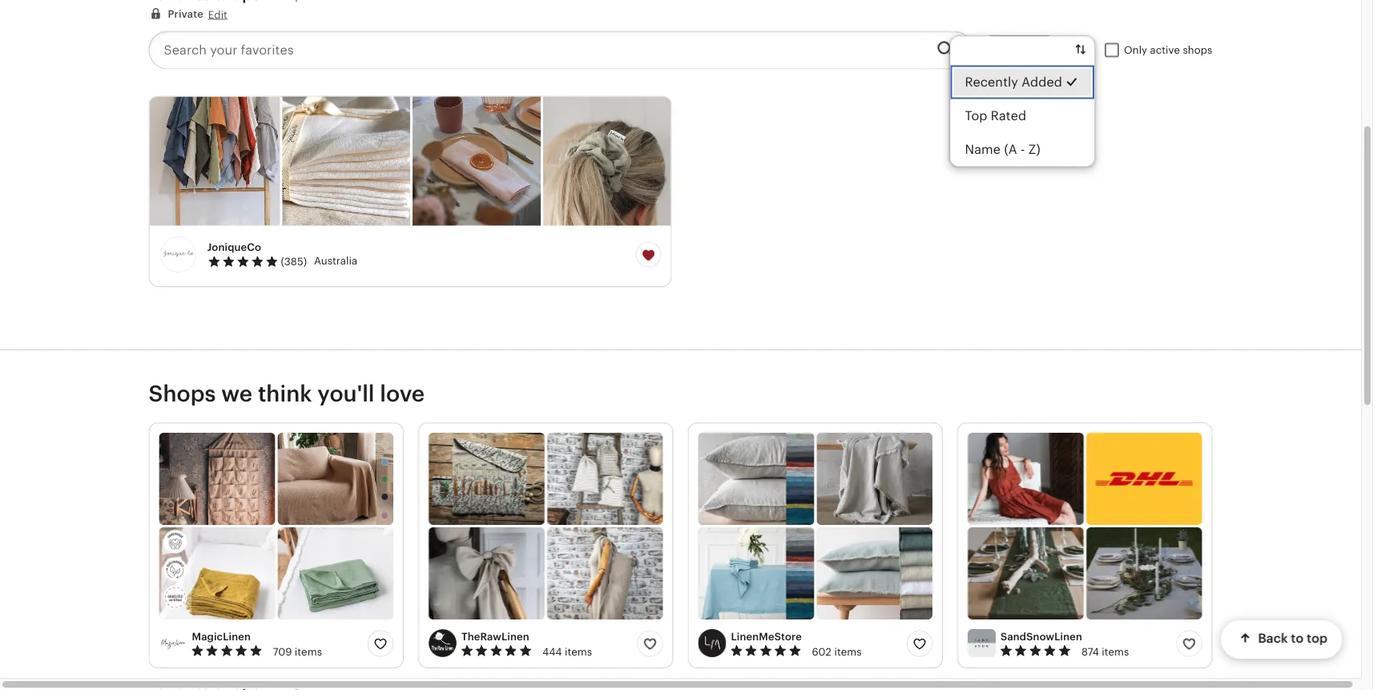 Task type: vqa. For each thing, say whether or not it's contained in the screenshot.


Task type: describe. For each thing, give the bounding box(es) containing it.
602 items
[[812, 646, 862, 658]]

top
[[965, 109, 988, 123]]

602
[[812, 646, 832, 658]]

444
[[543, 646, 562, 658]]

edit button
[[208, 8, 228, 22]]

items for 602 items
[[835, 646, 862, 658]]

added
[[1022, 75, 1063, 90]]

back
[[1258, 631, 1288, 646]]

top
[[1307, 631, 1328, 646]]

name (a - z)
[[965, 143, 1041, 157]]

joniqueco
[[207, 242, 261, 254]]

-
[[1021, 143, 1025, 157]]

to
[[1291, 631, 1304, 646]]

only
[[1124, 44, 1148, 57]]

edit
[[208, 9, 228, 21]]

2 item from this shop image from the left
[[282, 97, 410, 226]]

items for 874 items
[[1102, 646, 1130, 658]]

recently added
[[965, 75, 1063, 90]]

recently added button
[[951, 66, 1095, 99]]

709 items
[[273, 646, 322, 658]]

(385)
[[281, 256, 307, 268]]

you'll
[[318, 381, 375, 407]]

we
[[221, 381, 253, 407]]

top rated
[[965, 109, 1027, 123]]



Task type: locate. For each thing, give the bounding box(es) containing it.
2 items from the left
[[565, 646, 592, 658]]

items for 709 items
[[295, 646, 322, 658]]

love
[[380, 381, 425, 407]]

shops
[[1183, 44, 1213, 57]]

709
[[273, 646, 292, 658]]

private
[[168, 8, 203, 20]]

item from this shop image
[[149, 97, 280, 226], [282, 97, 410, 226], [413, 97, 541, 226], [543, 97, 671, 226]]

items for 444 items
[[565, 646, 592, 658]]

recently
[[965, 75, 1019, 90]]

linenmestore
[[731, 631, 802, 643]]

items
[[295, 646, 322, 658], [565, 646, 592, 658], [835, 646, 862, 658], [1102, 646, 1130, 658]]

874 items
[[1082, 646, 1130, 658]]

therawlinen
[[462, 631, 530, 643]]

think
[[258, 381, 312, 407]]

magiclinen
[[192, 631, 251, 643]]

444 items
[[543, 646, 592, 658]]

1 items from the left
[[295, 646, 322, 658]]

1 item from this shop image from the left
[[149, 97, 280, 226]]

avatar belonging to joniqueco image
[[159, 236, 198, 274]]

shops we think you'll love
[[149, 381, 425, 407]]

4 item from this shop image from the left
[[543, 97, 671, 226]]

top rated button
[[951, 99, 1095, 133]]

menu
[[950, 36, 1096, 168]]

z)
[[1029, 143, 1041, 157]]

back to top
[[1258, 631, 1328, 646]]

sandsnowlinen
[[1001, 631, 1083, 643]]

items right 444
[[565, 646, 592, 658]]

items right the 602 at the bottom right
[[835, 646, 862, 658]]

(a
[[1005, 143, 1018, 157]]

rated
[[991, 109, 1027, 123]]

australia
[[314, 255, 357, 267]]

only active shops
[[1124, 44, 1213, 57]]

back to top button
[[1222, 620, 1342, 659]]

3 items from the left
[[835, 646, 862, 658]]

Search your favorites text field
[[149, 31, 924, 70]]

items right 709
[[295, 646, 322, 658]]

3 item from this shop image from the left
[[413, 97, 541, 226]]

items right 874
[[1102, 646, 1130, 658]]

name
[[965, 143, 1001, 157]]

874
[[1082, 646, 1099, 658]]

name (a - z) button
[[951, 133, 1095, 167]]

shops
[[149, 381, 216, 407]]

menu containing recently added
[[950, 36, 1096, 168]]

4 items from the left
[[1102, 646, 1130, 658]]

active
[[1150, 44, 1180, 57]]



